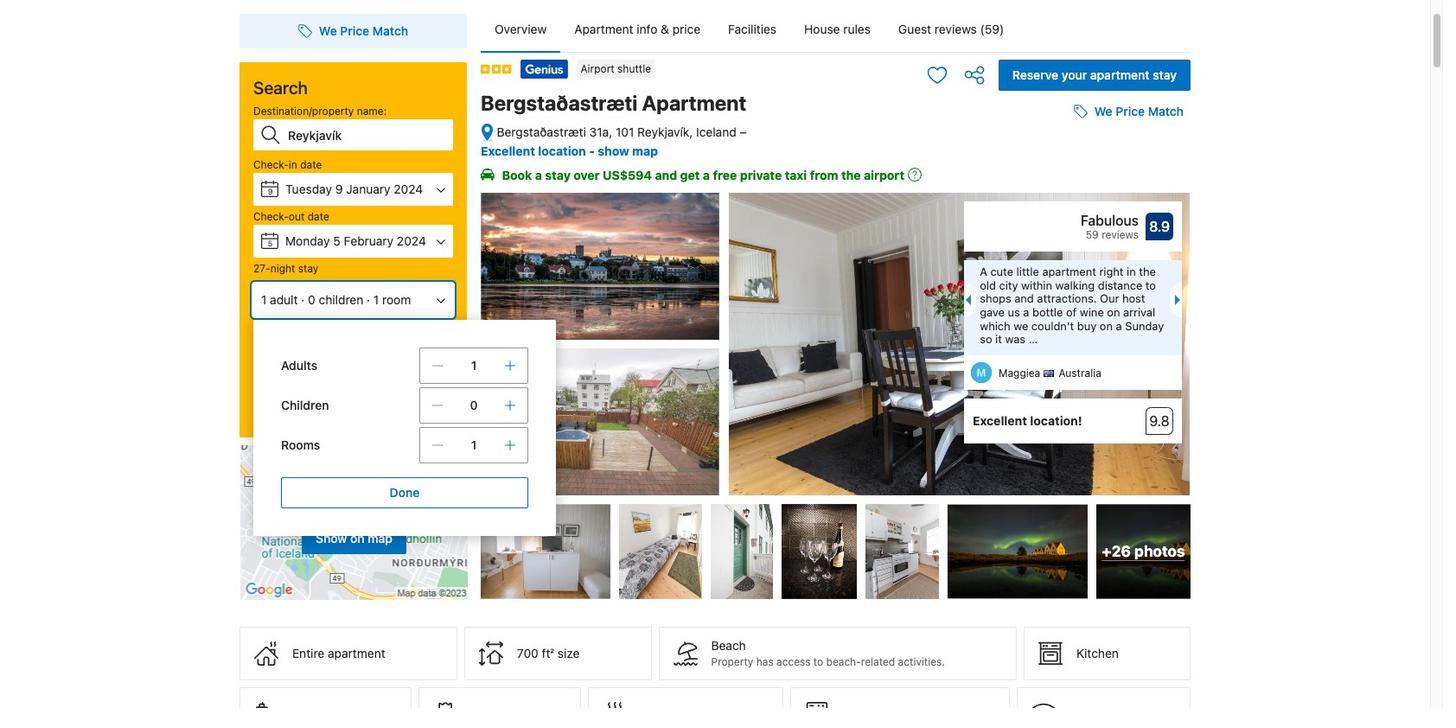 Task type: locate. For each thing, give the bounding box(es) containing it.
1 horizontal spatial search
[[332, 388, 375, 404]]

entire inside button
[[292, 646, 325, 661]]

1 horizontal spatial price
[[1116, 104, 1145, 119]]

2024 right january
[[394, 182, 423, 196]]

1 vertical spatial 2024
[[397, 234, 426, 248]]

and up we
[[1015, 292, 1034, 306]]

guest reviews (59)
[[899, 22, 1005, 36]]

excellent down maggiea
[[973, 414, 1028, 428]]

we price match for we price match dropdown button to the bottom
[[1095, 104, 1184, 119]]

and inside a cute little apartment right in the old city within walking distance to shops and attractions.  our host gave us a bottle of wine on arrival which we couldn't buy on a sunday so it was …
[[1015, 292, 1034, 306]]

2 vertical spatial apartment
[[328, 646, 386, 661]]

0 horizontal spatial map
[[368, 531, 393, 545]]

9
[[335, 182, 343, 196], [268, 187, 273, 196]]

1 horizontal spatial reviews
[[1102, 228, 1139, 241]]

0 horizontal spatial reviews
[[935, 22, 977, 36]]

0 horizontal spatial we
[[319, 23, 337, 38]]

5 right monday
[[333, 234, 341, 248]]

price inside search section
[[340, 23, 370, 38]]

scored 9.8 element
[[1146, 408, 1174, 435]]

room
[[382, 292, 411, 307]]

property
[[711, 656, 754, 669]]

0 horizontal spatial &
[[336, 328, 343, 341]]

0 vertical spatial 0
[[308, 292, 316, 307]]

+26
[[1102, 542, 1131, 561]]

entire for entire homes & apartments
[[269, 328, 297, 341]]

on right wine
[[1108, 305, 1121, 319]]

little
[[1017, 265, 1040, 279]]

apartment inside 'reserve your apartment stay' 'button'
[[1091, 67, 1150, 82]]

to right access
[[814, 656, 824, 669]]

0 horizontal spatial match
[[373, 23, 408, 38]]

entire for entire apartment
[[292, 646, 325, 661]]

a
[[535, 168, 542, 183], [703, 168, 710, 183], [1024, 305, 1030, 319], [1116, 319, 1122, 333]]

0 horizontal spatial to
[[814, 656, 824, 669]]

0 horizontal spatial the
[[842, 168, 861, 183]]

to
[[1146, 278, 1157, 292], [814, 656, 824, 669]]

0 vertical spatial apartment
[[1091, 67, 1150, 82]]

0 vertical spatial &
[[661, 22, 670, 36]]

· right the adult
[[301, 292, 305, 307]]

0 vertical spatial to
[[1146, 278, 1157, 292]]

monday
[[285, 234, 330, 248]]

we price match button down 'reserve your apartment stay' 'button'
[[1067, 96, 1191, 127]]

airport shuttle
[[581, 62, 651, 75]]

we price match up name:
[[319, 23, 408, 38]]

reserve your apartment stay button
[[999, 60, 1191, 91]]

0 vertical spatial and
[[655, 168, 678, 183]]

host
[[1123, 292, 1146, 306]]

excellent location!
[[973, 414, 1083, 428]]

from
[[810, 168, 839, 183]]

59
[[1086, 228, 1099, 241]]

stay
[[1153, 67, 1177, 82], [545, 168, 571, 183], [298, 262, 319, 275]]

on right the show
[[350, 531, 365, 545]]

2 check- from the top
[[253, 210, 289, 223]]

1 horizontal spatial in
[[1127, 265, 1136, 279]]

1 horizontal spatial we price match
[[1095, 104, 1184, 119]]

0 vertical spatial 2024
[[394, 182, 423, 196]]

in inside a cute little apartment right in the old city within walking distance to shops and attractions.  our host gave us a bottle of wine on arrival which we couldn't buy on a sunday so it was …
[[1127, 265, 1136, 279]]

your
[[1062, 67, 1087, 82]]

2 horizontal spatial stay
[[1153, 67, 1177, 82]]

arrival
[[1124, 305, 1156, 319]]

0 horizontal spatial we price match button
[[291, 16, 415, 47]]

27-
[[253, 262, 271, 275]]

1 horizontal spatial stay
[[545, 168, 571, 183]]

1 horizontal spatial we price match button
[[1067, 96, 1191, 127]]

date for check-out date
[[308, 210, 329, 223]]

1 vertical spatial we
[[1095, 104, 1113, 119]]

entire apartment button
[[240, 627, 457, 681]]

0 vertical spatial we price match
[[319, 23, 408, 38]]

we price match inside search section
[[319, 23, 408, 38]]

9 down the check-in date
[[268, 187, 273, 196]]

700
[[517, 646, 539, 661]]

0 horizontal spatial and
[[655, 168, 678, 183]]

the right from
[[842, 168, 861, 183]]

and left get
[[655, 168, 678, 183]]

wine
[[1080, 305, 1104, 319]]

i'm travelling for work
[[269, 350, 375, 363]]

–
[[740, 125, 747, 139]]

excellent
[[481, 143, 535, 158], [973, 414, 1028, 428]]

& up "for"
[[336, 328, 343, 341]]

taxi
[[785, 168, 807, 183]]

0 vertical spatial the
[[842, 168, 861, 183]]

we up "destination/property name:"
[[319, 23, 337, 38]]

night
[[271, 262, 295, 275]]

1 vertical spatial we price match
[[1095, 104, 1184, 119]]

we price match button
[[291, 16, 415, 47], [1067, 96, 1191, 127]]

1 horizontal spatial to
[[1146, 278, 1157, 292]]

1 vertical spatial &
[[336, 328, 343, 341]]

1 vertical spatial entire
[[292, 646, 325, 661]]

match down 'reserve your apartment stay' 'button'
[[1149, 104, 1184, 119]]

0 inside dropdown button
[[308, 292, 316, 307]]

1 vertical spatial match
[[1149, 104, 1184, 119]]

1 horizontal spatial 0
[[470, 398, 478, 413]]

match up name:
[[373, 23, 408, 38]]

reviews left (59)
[[935, 22, 977, 36]]

101
[[616, 125, 634, 139]]

homes
[[300, 328, 333, 341]]

airport
[[581, 62, 615, 75]]

match for we price match dropdown button to the top
[[373, 23, 408, 38]]

check- up tuesday
[[253, 158, 289, 171]]

1 horizontal spatial and
[[1015, 292, 1034, 306]]

the
[[842, 168, 861, 183], [1140, 265, 1156, 279]]

to right host
[[1146, 278, 1157, 292]]

0 horizontal spatial in
[[289, 158, 297, 171]]

apartment info & price
[[575, 22, 701, 36]]

1 vertical spatial the
[[1140, 265, 1156, 279]]

0 vertical spatial check-
[[253, 158, 289, 171]]

apartment up airport
[[575, 22, 634, 36]]

the up host
[[1140, 265, 1156, 279]]

location!
[[1031, 414, 1083, 428]]

& right info
[[661, 22, 670, 36]]

700 ft² size button
[[464, 627, 652, 681]]

1 vertical spatial in
[[1127, 265, 1136, 279]]

kitchen
[[1077, 646, 1119, 661]]

0 vertical spatial stay
[[1153, 67, 1177, 82]]

0 vertical spatial reviews
[[935, 22, 977, 36]]

1 vertical spatial and
[[1015, 292, 1034, 306]]

show on map button
[[240, 445, 469, 601], [302, 523, 407, 554]]

stay for book a stay over ‎us$594‏ and get a free private taxi from the airport
[[545, 168, 571, 183]]

1 horizontal spatial ·
[[367, 292, 370, 307]]

1 vertical spatial search
[[332, 388, 375, 404]]

0 vertical spatial map
[[632, 143, 658, 158]]

match inside search section
[[373, 23, 408, 38]]

1 vertical spatial to
[[814, 656, 824, 669]]

9 left january
[[335, 182, 343, 196]]

rooms
[[281, 438, 320, 452]]

in right right
[[1127, 265, 1136, 279]]

0 vertical spatial entire
[[269, 328, 297, 341]]

1 vertical spatial price
[[1116, 104, 1145, 119]]

apartment info & price link
[[561, 7, 715, 52]]

adults
[[281, 358, 318, 373]]

a right 'book'
[[535, 168, 542, 183]]

0 vertical spatial in
[[289, 158, 297, 171]]

we price match button up name:
[[291, 16, 415, 47]]

old
[[980, 278, 996, 292]]

0 vertical spatial bergstaðastræti
[[481, 91, 638, 115]]

beach
[[711, 638, 746, 653]]

0 horizontal spatial excellent
[[481, 143, 535, 158]]

entire homes & apartments
[[269, 328, 402, 341]]

1 horizontal spatial apartment
[[642, 91, 747, 115]]

destination/property
[[253, 105, 354, 118]]

1 vertical spatial apartment
[[1043, 265, 1097, 279]]

has
[[757, 656, 774, 669]]

1 horizontal spatial map
[[632, 143, 658, 158]]

apartment up iceland
[[642, 91, 747, 115]]

1 vertical spatial excellent
[[973, 414, 1028, 428]]

1 horizontal spatial match
[[1149, 104, 1184, 119]]

0 vertical spatial search
[[253, 78, 308, 98]]

price
[[340, 23, 370, 38], [1116, 104, 1145, 119]]

taxi image
[[481, 169, 495, 181]]

1
[[261, 292, 267, 307], [374, 292, 379, 307], [471, 358, 477, 373], [471, 438, 477, 452]]

reviews right 59
[[1102, 228, 1139, 241]]

0 horizontal spatial ·
[[301, 292, 305, 307]]

0 vertical spatial excellent
[[481, 143, 535, 158]]

0 horizontal spatial 9
[[268, 187, 273, 196]]

we price match down 'reserve your apartment stay' 'button'
[[1095, 104, 1184, 119]]

map
[[632, 143, 658, 158], [368, 531, 393, 545]]

check- up monday
[[253, 210, 289, 223]]

1 vertical spatial reviews
[[1102, 228, 1139, 241]]

1 vertical spatial map
[[368, 531, 393, 545]]

0 horizontal spatial search
[[253, 78, 308, 98]]

we down 'reserve your apartment stay' 'button'
[[1095, 104, 1113, 119]]

fabulous
[[1081, 213, 1139, 228]]

activities.
[[898, 656, 945, 669]]

0 vertical spatial date
[[300, 158, 322, 171]]

map inside search section
[[368, 531, 393, 545]]

0 horizontal spatial we price match
[[319, 23, 408, 38]]

access
[[777, 656, 811, 669]]

1 vertical spatial date
[[308, 210, 329, 223]]

beach property has access to beach-related activities.
[[711, 638, 945, 669]]

5 up 27-
[[268, 239, 273, 248]]

2 vertical spatial stay
[[298, 262, 319, 275]]

& inside search section
[[336, 328, 343, 341]]

within
[[1022, 278, 1053, 292]]

search up destination/property
[[253, 78, 308, 98]]

0 vertical spatial we price match button
[[291, 16, 415, 47]]

australia
[[1059, 367, 1102, 380]]

distance
[[1098, 278, 1143, 292]]

0 horizontal spatial price
[[340, 23, 370, 38]]

and
[[655, 168, 678, 183], [1015, 292, 1034, 306]]

1 vertical spatial bergstaðastræti
[[497, 125, 586, 139]]

which
[[980, 319, 1011, 333]]

1 vertical spatial apartment
[[642, 91, 747, 115]]

price down 'reserve your apartment stay' 'button'
[[1116, 104, 1145, 119]]

airport
[[864, 168, 905, 183]]

search
[[253, 78, 308, 98], [332, 388, 375, 404]]

map right the show
[[368, 531, 393, 545]]

date right out
[[308, 210, 329, 223]]

1 horizontal spatial the
[[1140, 265, 1156, 279]]

reserve
[[1013, 67, 1059, 82]]

1 horizontal spatial &
[[661, 22, 670, 36]]

1 vertical spatial stay
[[545, 168, 571, 183]]

1 horizontal spatial 5
[[333, 234, 341, 248]]

0 horizontal spatial apartment
[[575, 22, 634, 36]]

map down reykjavík,
[[632, 143, 658, 158]]

entire inside search section
[[269, 328, 297, 341]]

we inside search section
[[319, 23, 337, 38]]

0 horizontal spatial 0
[[308, 292, 316, 307]]

rated fabulous element
[[973, 210, 1139, 231]]

date up tuesday
[[300, 158, 322, 171]]

0 vertical spatial match
[[373, 23, 408, 38]]

match for we price match dropdown button to the bottom
[[1149, 104, 1184, 119]]

2024 for tuesday 9 january 2024
[[394, 182, 423, 196]]

entire
[[269, 328, 297, 341], [292, 646, 325, 661]]

0 horizontal spatial stay
[[298, 262, 319, 275]]

show on map
[[316, 531, 393, 545]]

· right children in the left top of the page
[[367, 292, 370, 307]]

bergstaðastræti inside bergstaðastræti 31a, 101 reykjavík, iceland – excellent location - show map
[[497, 125, 586, 139]]

match
[[373, 23, 408, 38], [1149, 104, 1184, 119]]

we price match for we price match dropdown button to the top
[[319, 23, 408, 38]]

1 vertical spatial check-
[[253, 210, 289, 223]]

0 vertical spatial we
[[319, 23, 337, 38]]

1 horizontal spatial 9
[[335, 182, 343, 196]]

stay inside search section
[[298, 262, 319, 275]]

travelling
[[287, 350, 332, 363]]

map inside bergstaðastræti 31a, 101 reykjavík, iceland – excellent location - show map
[[632, 143, 658, 158]]

0 vertical spatial price
[[340, 23, 370, 38]]

a right get
[[703, 168, 710, 183]]

search down the work
[[332, 388, 375, 404]]

bergstaðastræti
[[481, 91, 638, 115], [497, 125, 586, 139]]

2024 right february
[[397, 234, 426, 248]]

1 horizontal spatial we
[[1095, 104, 1113, 119]]

price up name:
[[340, 23, 370, 38]]

we for we price match dropdown button to the top
[[319, 23, 337, 38]]

photos
[[1135, 542, 1185, 561]]

check-
[[253, 158, 289, 171], [253, 210, 289, 223]]

700 ft² size
[[517, 646, 580, 661]]

& inside apartment info & price link
[[661, 22, 670, 36]]

apartment inside entire apartment button
[[328, 646, 386, 661]]

sunday
[[1126, 319, 1164, 333]]

in up tuesday
[[289, 158, 297, 171]]

beach-
[[827, 656, 861, 669]]

excellent up 'book'
[[481, 143, 535, 158]]

1 check- from the top
[[253, 158, 289, 171]]



Task type: vqa. For each thing, say whether or not it's contained in the screenshot.
Your at the right of the page
yes



Task type: describe. For each thing, give the bounding box(es) containing it.
& for price
[[661, 22, 670, 36]]

previous image
[[961, 295, 971, 305]]

a
[[980, 265, 988, 279]]

1 adult · 0 children · 1 room button
[[253, 284, 453, 317]]

2024 for monday 5 february 2024
[[397, 234, 426, 248]]

location
[[538, 143, 586, 158]]

walking
[[1056, 278, 1095, 292]]

1 vertical spatial 0
[[470, 398, 478, 413]]

children
[[281, 398, 329, 413]]

for
[[335, 350, 348, 363]]

1 vertical spatial we price match button
[[1067, 96, 1191, 127]]

price for we price match dropdown button to the bottom
[[1116, 104, 1145, 119]]

9.8
[[1150, 414, 1170, 429]]

our
[[1100, 292, 1120, 306]]

shops
[[980, 292, 1012, 306]]

on right buy
[[1100, 319, 1113, 333]]

in inside search section
[[289, 158, 297, 171]]

stay for 27-night stay
[[298, 262, 319, 275]]

we for we price match dropdown button to the bottom
[[1095, 104, 1113, 119]]

stay inside 'button'
[[1153, 67, 1177, 82]]

…
[[1029, 332, 1038, 346]]

1 horizontal spatial excellent
[[973, 414, 1028, 428]]

search section
[[233, 0, 556, 601]]

attractions.
[[1037, 292, 1097, 306]]

bergstaðastræti 31a, 101 reykjavík, iceland – excellent location - show map
[[481, 125, 747, 158]]

tuesday
[[285, 182, 332, 196]]

facilities
[[729, 22, 777, 36]]

facilities link
[[715, 7, 791, 52]]

bergstaðastræti for apartment
[[481, 91, 638, 115]]

a right us
[[1024, 305, 1030, 319]]

it
[[996, 332, 1002, 346]]

to inside "beach property has access to beach-related activities."
[[814, 656, 824, 669]]

apartments
[[346, 328, 402, 341]]

a cute little apartment right in the old city within walking distance to shops and attractions.  our host gave us a bottle of wine on arrival which we couldn't buy on a sunday so it was …
[[980, 265, 1164, 346]]

get
[[681, 168, 700, 183]]

size
[[558, 646, 580, 661]]

search inside button
[[332, 388, 375, 404]]

on inside search section
[[350, 531, 365, 545]]

31a,
[[590, 125, 613, 139]]

Where are you going? field
[[281, 119, 453, 151]]

gave
[[980, 305, 1005, 319]]

price for we price match dropdown button to the top
[[340, 23, 370, 38]]

maggiea
[[999, 367, 1041, 380]]

+26 photos
[[1102, 542, 1185, 561]]

entire apartment
[[292, 646, 386, 661]]

right
[[1100, 265, 1124, 279]]

guest
[[899, 22, 932, 36]]

a left arrival at the top right of the page
[[1116, 319, 1122, 333]]

overview link
[[481, 7, 561, 52]]

i'm
[[269, 350, 284, 363]]

0 vertical spatial apartment
[[575, 22, 634, 36]]

to inside a cute little apartment right in the old city within walking distance to shops and attractions.  our host gave us a bottle of wine on arrival which we couldn't buy on a sunday so it was …
[[1146, 278, 1157, 292]]

& for apartments
[[336, 328, 343, 341]]

2 · from the left
[[367, 292, 370, 307]]

excellent location - show map button
[[481, 143, 658, 158]]

overview
[[495, 22, 547, 36]]

click to open map view image
[[481, 123, 494, 142]]

private
[[740, 168, 782, 183]]

bottle
[[1033, 305, 1063, 319]]

next image
[[1176, 295, 1186, 305]]

over
[[574, 168, 600, 183]]

reviews inside fabulous 59 reviews
[[1102, 228, 1139, 241]]

done button
[[281, 477, 529, 509]]

info
[[637, 22, 658, 36]]

name:
[[357, 105, 387, 118]]

1 adult · 0 children · 1 room
[[261, 292, 411, 307]]

the inside a cute little apartment right in the old city within walking distance to shops and attractions.  our host gave us a bottle of wine on arrival which we couldn't buy on a sunday so it was …
[[1140, 265, 1156, 279]]

(59)
[[981, 22, 1005, 36]]

was
[[1006, 332, 1026, 346]]

book
[[502, 168, 532, 183]]

bergstaðastræti for 31a,
[[497, 125, 586, 139]]

check- for in
[[253, 158, 289, 171]]

related
[[861, 656, 895, 669]]

children
[[319, 292, 364, 307]]

free
[[713, 168, 737, 183]]

0 horizontal spatial 5
[[268, 239, 273, 248]]

search button
[[253, 375, 453, 417]]

adult
[[270, 292, 298, 307]]

scored 8.9 element
[[1146, 213, 1174, 241]]

8.9
[[1150, 219, 1170, 235]]

tuesday 9 january 2024
[[285, 182, 423, 196]]

cute
[[991, 265, 1014, 279]]

us
[[1008, 305, 1021, 319]]

monday 5 february 2024
[[285, 234, 426, 248]]

fabulous 59 reviews
[[1081, 213, 1139, 241]]

show
[[316, 531, 347, 545]]

of
[[1067, 305, 1077, 319]]

destination/property name:
[[253, 105, 387, 118]]

kitchen button
[[1024, 627, 1191, 681]]

done
[[390, 485, 420, 500]]

+26 photos link
[[1097, 504, 1191, 600]]

shuttle
[[618, 62, 651, 75]]

check- for out
[[253, 210, 289, 223]]

-
[[589, 143, 595, 158]]

1 · from the left
[[301, 292, 305, 307]]

work
[[351, 350, 375, 363]]

guest reviews (59) link
[[885, 7, 1018, 52]]

buy
[[1078, 319, 1097, 333]]

27-night stay
[[253, 262, 319, 275]]

iceland
[[696, 125, 737, 139]]

house rules link
[[791, 7, 885, 52]]

bergstaðastræti apartment
[[481, 91, 747, 115]]

house rules
[[805, 22, 871, 36]]

house
[[805, 22, 840, 36]]

excellent inside bergstaðastræti 31a, 101 reykjavík, iceland – excellent location - show map
[[481, 143, 535, 158]]

date for check-in date
[[300, 158, 322, 171]]

apartment inside a cute little apartment right in the old city within walking distance to shops and attractions.  our host gave us a bottle of wine on arrival which we couldn't buy on a sunday so it was …
[[1043, 265, 1097, 279]]

city
[[1000, 278, 1019, 292]]

we
[[1014, 319, 1029, 333]]

ft²
[[542, 646, 555, 661]]



